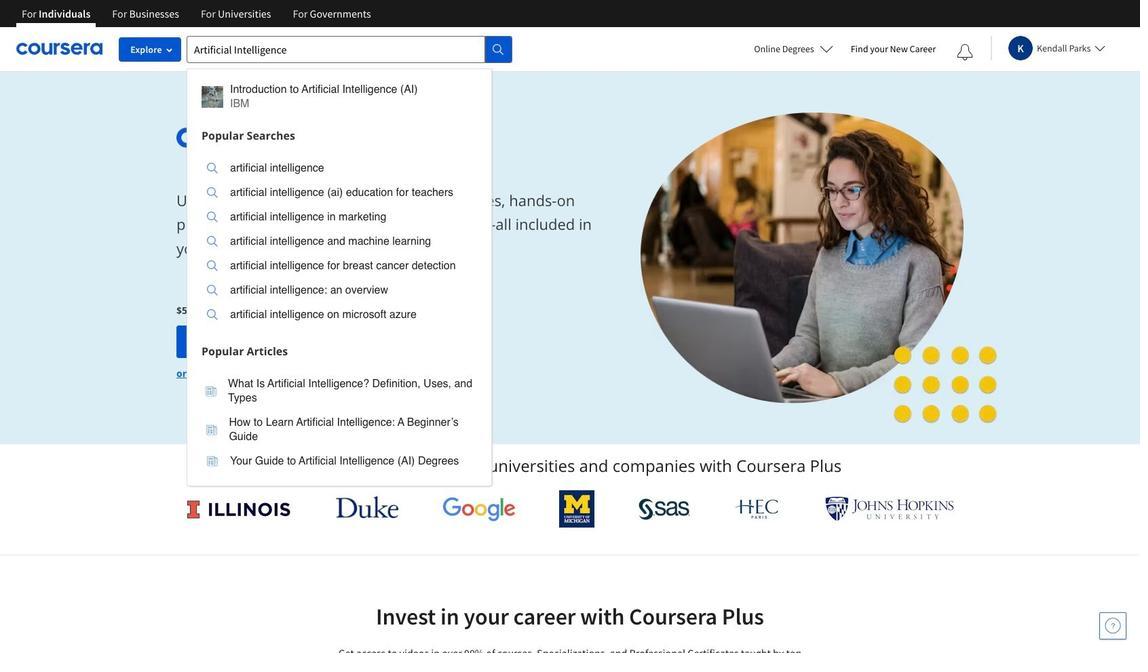 Task type: vqa. For each thing, say whether or not it's contained in the screenshot.
GOOGLE image
yes



Task type: locate. For each thing, give the bounding box(es) containing it.
0 vertical spatial list box
[[187, 148, 492, 339]]

2 list box from the top
[[187, 364, 492, 486]]

list box
[[187, 148, 492, 339], [187, 364, 492, 486]]

suggestion image image
[[202, 86, 223, 108], [207, 163, 218, 174], [207, 187, 218, 198], [207, 212, 218, 223], [207, 236, 218, 247], [207, 261, 218, 272], [207, 285, 218, 296], [207, 310, 218, 321], [206, 386, 217, 397], [207, 425, 217, 436], [207, 456, 218, 467]]

google image
[[443, 497, 516, 522]]

1 vertical spatial list box
[[187, 364, 492, 486]]

duke university image
[[336, 497, 399, 519]]

None search field
[[187, 36, 513, 487]]

university of michigan image
[[560, 491, 595, 528]]



Task type: describe. For each thing, give the bounding box(es) containing it.
autocomplete results list box
[[187, 68, 492, 487]]

banner navigation
[[11, 0, 382, 27]]

coursera plus image
[[177, 127, 383, 148]]

university of illinois at urbana-champaign image
[[186, 499, 292, 520]]

What do you want to learn? text field
[[187, 36, 486, 63]]

1 list box from the top
[[187, 148, 492, 339]]

sas image
[[639, 499, 690, 520]]

coursera image
[[16, 38, 103, 60]]

johns hopkins university image
[[826, 497, 955, 522]]

help center image
[[1105, 619, 1122, 635]]

hec paris image
[[734, 496, 782, 524]]



